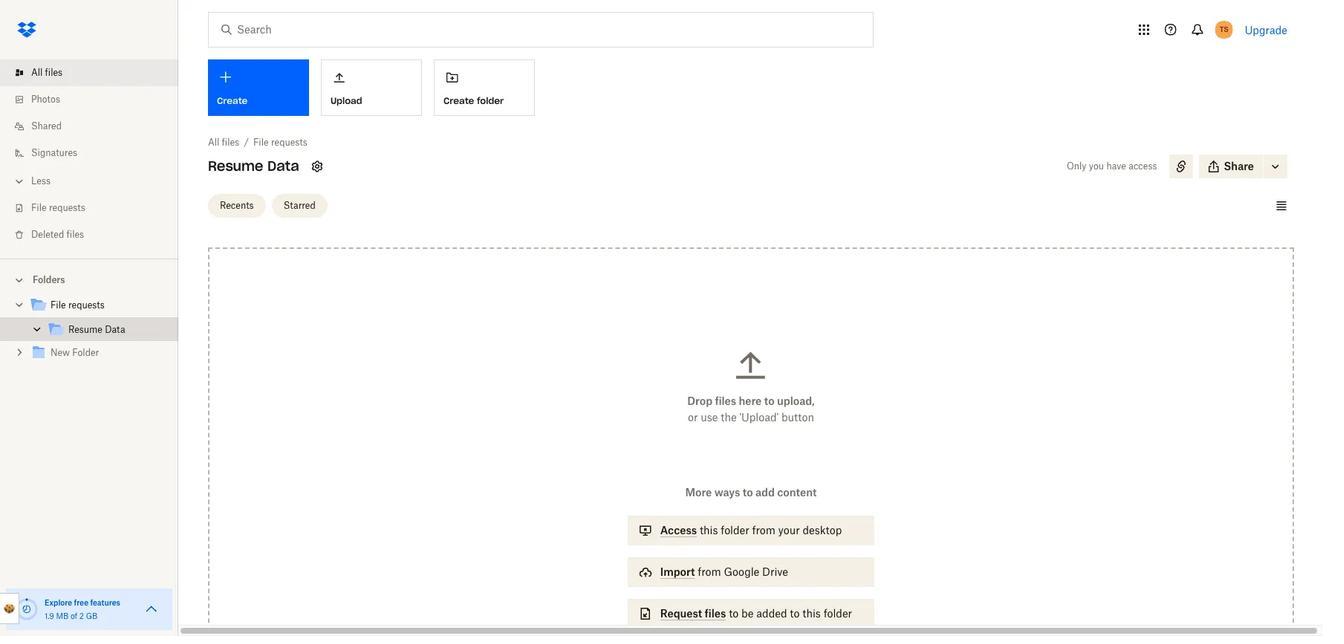 Task type: describe. For each thing, give the bounding box(es) containing it.
photos link
[[12, 86, 178, 113]]

access
[[1129, 161, 1158, 172]]

all files list item
[[0, 59, 178, 86]]

'upload'
[[740, 411, 779, 424]]

drop
[[688, 395, 713, 407]]

signatures
[[31, 147, 77, 158]]

1 horizontal spatial resume data
[[208, 158, 299, 175]]

resume data inside group
[[68, 324, 125, 335]]

here
[[739, 395, 762, 407]]

data inside the resume data link
[[105, 324, 125, 335]]

request
[[661, 607, 703, 620]]

added
[[757, 607, 788, 620]]

share
[[1225, 160, 1255, 172]]

you
[[1090, 161, 1105, 172]]

file inside group
[[51, 300, 66, 311]]

new folder link
[[30, 343, 166, 363]]

/
[[244, 137, 249, 148]]

files for request files to be added to this folder
[[705, 607, 726, 620]]

request files to be added to this folder
[[661, 607, 853, 620]]

0 vertical spatial requests
[[271, 137, 308, 148]]

create folder button
[[434, 59, 535, 116]]

create for create folder
[[444, 95, 474, 106]]

create for create
[[217, 95, 248, 106]]

1.9
[[45, 612, 54, 621]]

recents button
[[208, 194, 266, 217]]

starred
[[284, 200, 316, 211]]

recents
[[220, 200, 254, 211]]

requests inside group
[[68, 300, 105, 311]]

have
[[1107, 161, 1127, 172]]

files for drop files here to upload, or use the 'upload' button
[[715, 395, 737, 407]]

all for all files / file requests
[[208, 137, 219, 148]]

all for all files
[[31, 67, 43, 78]]

requests inside list
[[49, 202, 85, 213]]

to inside drop files here to upload, or use the 'upload' button
[[765, 395, 775, 407]]

be
[[742, 607, 754, 620]]

2 vertical spatial folder
[[824, 607, 853, 620]]

explore
[[45, 598, 72, 607]]

drop files here to upload, or use the 'upload' button
[[688, 395, 815, 424]]

upgrade
[[1245, 23, 1288, 36]]

upload,
[[777, 395, 815, 407]]

1 vertical spatial all files link
[[208, 135, 239, 150]]

ts button
[[1213, 18, 1237, 42]]

dropbox image
[[12, 15, 42, 45]]

google
[[724, 566, 760, 578]]

the
[[721, 411, 737, 424]]

of
[[71, 612, 77, 621]]

gb
[[86, 612, 98, 621]]

folders button
[[0, 268, 178, 291]]

0 vertical spatial data
[[268, 158, 299, 175]]

mb
[[56, 612, 69, 621]]

more ways to add content
[[686, 486, 817, 499]]

content
[[778, 486, 817, 499]]

share button
[[1199, 155, 1264, 178]]

less image
[[12, 174, 27, 189]]

more ways to add content element
[[625, 485, 878, 636]]

0 vertical spatial resume
[[208, 158, 264, 175]]

0 vertical spatial file requests link
[[253, 135, 308, 150]]

your
[[779, 524, 800, 537]]

explore free features 1.9 mb of 2 gb
[[45, 598, 120, 621]]

to left add
[[743, 486, 753, 499]]

create folder
[[444, 95, 504, 106]]

1 horizontal spatial this
[[803, 607, 821, 620]]

drive
[[763, 566, 789, 578]]

upload button
[[321, 59, 422, 116]]

2
[[79, 612, 84, 621]]



Task type: locate. For each thing, give the bounding box(es) containing it.
folder
[[72, 347, 99, 358]]

file requests link right /
[[253, 135, 308, 150]]

0 horizontal spatial data
[[105, 324, 125, 335]]

0 horizontal spatial file
[[31, 202, 47, 213]]

0 horizontal spatial all
[[31, 67, 43, 78]]

0 vertical spatial from
[[753, 524, 776, 537]]

all up photos
[[31, 67, 43, 78]]

requests right /
[[271, 137, 308, 148]]

create
[[444, 95, 474, 106], [217, 95, 248, 106]]

0 vertical spatial all
[[31, 67, 43, 78]]

file requests down the folders button
[[51, 300, 105, 311]]

1 horizontal spatial data
[[268, 158, 299, 175]]

1 horizontal spatial resume
[[208, 158, 264, 175]]

file requests inside group
[[51, 300, 105, 311]]

use
[[701, 411, 718, 424]]

0 vertical spatial file requests
[[31, 202, 85, 213]]

this right access
[[700, 524, 718, 537]]

files inside "link"
[[67, 229, 84, 240]]

1 vertical spatial from
[[698, 566, 721, 578]]

photos
[[31, 94, 60, 105]]

resume down /
[[208, 158, 264, 175]]

files for all files
[[45, 67, 63, 78]]

create inside popup button
[[217, 95, 248, 106]]

1 horizontal spatial all
[[208, 137, 219, 148]]

files inside more ways to add content "element"
[[705, 607, 726, 620]]

all
[[31, 67, 43, 78], [208, 137, 219, 148]]

this right added
[[803, 607, 821, 620]]

0 vertical spatial all files link
[[12, 59, 178, 86]]

resume data down all files / file requests
[[208, 158, 299, 175]]

1 vertical spatial file
[[31, 202, 47, 213]]

0 horizontal spatial all files link
[[12, 59, 178, 86]]

all files
[[31, 67, 63, 78]]

starred button
[[272, 194, 328, 217]]

1 vertical spatial all
[[208, 137, 219, 148]]

0 horizontal spatial from
[[698, 566, 721, 578]]

resume data link
[[48, 320, 166, 340]]

2 vertical spatial file requests link
[[30, 296, 166, 316]]

to right added
[[790, 607, 800, 620]]

1 vertical spatial resume
[[68, 324, 103, 335]]

requests
[[271, 137, 308, 148], [49, 202, 85, 213], [68, 300, 105, 311]]

access
[[661, 524, 697, 537]]

files left the be
[[705, 607, 726, 620]]

2 vertical spatial requests
[[68, 300, 105, 311]]

file requests up deleted files
[[31, 202, 85, 213]]

files
[[45, 67, 63, 78], [222, 137, 239, 148], [67, 229, 84, 240], [715, 395, 737, 407], [705, 607, 726, 620]]

file requests link up deleted files
[[12, 195, 178, 221]]

folder inside button
[[477, 95, 504, 106]]

shared
[[31, 120, 62, 132]]

1 horizontal spatial file
[[51, 300, 66, 311]]

import
[[661, 566, 695, 578]]

files up photos
[[45, 67, 63, 78]]

1 horizontal spatial all files link
[[208, 135, 239, 150]]

this
[[700, 524, 718, 537], [803, 607, 821, 620]]

1 horizontal spatial folder
[[721, 524, 750, 537]]

0 horizontal spatial create
[[217, 95, 248, 106]]

upload
[[331, 95, 362, 106]]

data left folder settings image at left
[[268, 158, 299, 175]]

to right here
[[765, 395, 775, 407]]

from right import
[[698, 566, 721, 578]]

1 vertical spatial file requests link
[[12, 195, 178, 221]]

create button
[[208, 59, 309, 116]]

all files link up shared link
[[12, 59, 178, 86]]

all left /
[[208, 137, 219, 148]]

deleted
[[31, 229, 64, 240]]

features
[[90, 598, 120, 607]]

less
[[31, 175, 51, 187]]

files inside drop files here to upload, or use the 'upload' button
[[715, 395, 737, 407]]

file requests
[[31, 202, 85, 213], [51, 300, 105, 311]]

1 horizontal spatial from
[[753, 524, 776, 537]]

desktop
[[803, 524, 842, 537]]

1 vertical spatial folder
[[721, 524, 750, 537]]

quota usage element
[[15, 598, 39, 621]]

all inside list item
[[31, 67, 43, 78]]

resume data
[[208, 158, 299, 175], [68, 324, 125, 335]]

files left /
[[222, 137, 239, 148]]

resume up the folder
[[68, 324, 103, 335]]

new folder
[[51, 347, 99, 358]]

1 vertical spatial this
[[803, 607, 821, 620]]

Search text field
[[237, 22, 843, 38]]

file requests link up the resume data link
[[30, 296, 166, 316]]

0 vertical spatial file
[[253, 137, 269, 148]]

file right /
[[253, 137, 269, 148]]

folder
[[477, 95, 504, 106], [721, 524, 750, 537], [824, 607, 853, 620]]

list containing all files
[[0, 51, 178, 259]]

2 horizontal spatial file
[[253, 137, 269, 148]]

folders
[[33, 274, 65, 285]]

group containing file requests
[[0, 291, 178, 376]]

more
[[686, 486, 712, 499]]

create inside button
[[444, 95, 474, 106]]

0 vertical spatial resume data
[[208, 158, 299, 175]]

all files link left /
[[208, 135, 239, 150]]

0 horizontal spatial this
[[700, 524, 718, 537]]

all files / file requests
[[208, 137, 308, 148]]

requests up deleted files
[[49, 202, 85, 213]]

ts
[[1220, 25, 1229, 34]]

0 horizontal spatial resume
[[68, 324, 103, 335]]

new
[[51, 347, 70, 358]]

to left the be
[[729, 607, 739, 620]]

0 horizontal spatial resume data
[[68, 324, 125, 335]]

requests down the folders button
[[68, 300, 105, 311]]

1 vertical spatial data
[[105, 324, 125, 335]]

only
[[1067, 161, 1087, 172]]

file down less
[[31, 202, 47, 213]]

button
[[782, 411, 815, 424]]

group
[[0, 291, 178, 376]]

files for all files / file requests
[[222, 137, 239, 148]]

resume
[[208, 158, 264, 175], [68, 324, 103, 335]]

1 vertical spatial requests
[[49, 202, 85, 213]]

files inside list item
[[45, 67, 63, 78]]

upgrade link
[[1245, 23, 1288, 36]]

or
[[688, 411, 698, 424]]

from
[[753, 524, 776, 537], [698, 566, 721, 578]]

1 horizontal spatial create
[[444, 95, 474, 106]]

resume inside group
[[68, 324, 103, 335]]

2 horizontal spatial folder
[[824, 607, 853, 620]]

1 vertical spatial file requests
[[51, 300, 105, 311]]

add
[[756, 486, 775, 499]]

file down folders
[[51, 300, 66, 311]]

2 vertical spatial file
[[51, 300, 66, 311]]

shared link
[[12, 113, 178, 140]]

1 vertical spatial resume data
[[68, 324, 125, 335]]

data up new folder link
[[105, 324, 125, 335]]

signatures link
[[12, 140, 178, 166]]

to
[[765, 395, 775, 407], [743, 486, 753, 499], [729, 607, 739, 620], [790, 607, 800, 620]]

0 vertical spatial folder
[[477, 95, 504, 106]]

files right deleted at the top left
[[67, 229, 84, 240]]

files for deleted files
[[67, 229, 84, 240]]

file requests link
[[253, 135, 308, 150], [12, 195, 178, 221], [30, 296, 166, 316]]

0 vertical spatial this
[[700, 524, 718, 537]]

only you have access
[[1067, 161, 1158, 172]]

resume data up new folder link
[[68, 324, 125, 335]]

all files link
[[12, 59, 178, 86], [208, 135, 239, 150]]

access this folder from your desktop
[[661, 524, 842, 537]]

file
[[253, 137, 269, 148], [31, 202, 47, 213], [51, 300, 66, 311]]

deleted files link
[[12, 221, 178, 248]]

0 horizontal spatial folder
[[477, 95, 504, 106]]

folder settings image
[[308, 158, 326, 175]]

deleted files
[[31, 229, 84, 240]]

data
[[268, 158, 299, 175], [105, 324, 125, 335]]

from left your
[[753, 524, 776, 537]]

files up "the"
[[715, 395, 737, 407]]

list
[[0, 51, 178, 259]]

import from google drive
[[661, 566, 789, 578]]

free
[[74, 598, 88, 607]]

ways
[[715, 486, 740, 499]]



Task type: vqa. For each thing, say whether or not it's contained in the screenshot.
Important
no



